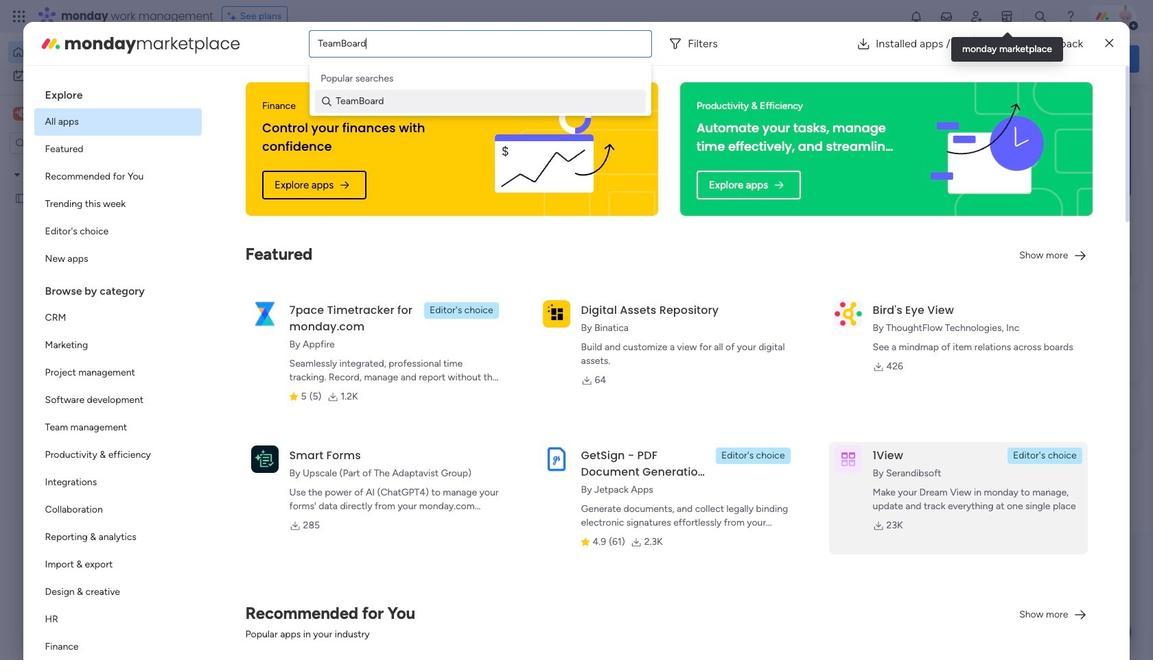 Task type: vqa. For each thing, say whether or not it's contained in the screenshot.
banner logo
yes



Task type: describe. For each thing, give the bounding box(es) containing it.
ruby anderson image
[[1115, 5, 1137, 27]]

invite members image
[[970, 10, 984, 23]]

see plans image
[[228, 9, 240, 24]]

workspace selection element
[[13, 106, 49, 122]]

caret down image
[[14, 170, 20, 179]]

Dropdown input text field
[[318, 38, 367, 49]]

1 banner logo image from the left
[[463, 82, 642, 216]]

workspace image
[[13, 106, 27, 121]]

1 heading from the top
[[34, 77, 202, 108]]

quick search results list box
[[212, 128, 900, 310]]

component image
[[277, 434, 289, 447]]

update feed image
[[940, 10, 953, 23]]

1 horizontal spatial workspace image
[[235, 414, 268, 447]]



Task type: locate. For each thing, give the bounding box(es) containing it.
0 vertical spatial workspace image
[[15, 106, 25, 121]]

1 horizontal spatial monday marketplace image
[[1000, 10, 1014, 23]]

2 heading from the top
[[34, 273, 202, 305]]

0 horizontal spatial monday marketplace image
[[40, 33, 61, 55]]

0 element
[[350, 327, 368, 343]]

0 vertical spatial heading
[[34, 77, 202, 108]]

0 vertical spatial public board image
[[14, 191, 27, 205]]

workspace image
[[15, 106, 25, 121], [235, 414, 268, 447]]

heading
[[34, 77, 202, 108], [34, 273, 202, 305]]

1 vertical spatial public board image
[[229, 251, 244, 266]]

workspace image up caret down image
[[15, 106, 25, 121]]

0 horizontal spatial public board image
[[14, 191, 27, 205]]

1 vertical spatial heading
[[34, 273, 202, 305]]

getting started element
[[933, 328, 1139, 383]]

select product image
[[12, 10, 26, 23]]

1 vertical spatial monday marketplace image
[[40, 33, 61, 55]]

banner logo image
[[463, 82, 642, 216], [898, 82, 1076, 216]]

0 vertical spatial monday marketplace image
[[1000, 10, 1014, 23]]

help image
[[1064, 10, 1078, 23]]

list box
[[34, 77, 202, 661], [0, 160, 175, 395]]

v2 user feedback image
[[945, 51, 955, 66]]

v2 bolt switch image
[[1052, 51, 1060, 66]]

2 banner logo image from the left
[[898, 82, 1076, 216]]

notifications image
[[909, 10, 923, 23]]

templates image image
[[946, 104, 1127, 198]]

Search in workspace field
[[29, 136, 115, 151]]

1 vertical spatial workspace image
[[235, 414, 268, 447]]

dapulse x slim image
[[1105, 35, 1114, 52]]

0 horizontal spatial banner logo image
[[463, 82, 642, 216]]

0 horizontal spatial workspace image
[[15, 106, 25, 121]]

1 horizontal spatial public board image
[[229, 251, 244, 266]]

app logo image
[[251, 300, 278, 328], [543, 300, 570, 328], [834, 300, 862, 328], [251, 446, 278, 473], [543, 446, 570, 473], [834, 446, 862, 473]]

1 horizontal spatial banner logo image
[[898, 82, 1076, 216]]

public board image
[[14, 191, 27, 205], [229, 251, 244, 266]]

help center element
[[933, 394, 1139, 449]]

option
[[8, 41, 167, 63], [8, 65, 167, 86], [34, 108, 202, 136], [34, 136, 202, 163], [0, 162, 175, 165], [34, 163, 202, 191], [34, 191, 202, 218], [34, 218, 202, 246], [34, 246, 202, 273], [34, 305, 202, 332], [34, 332, 202, 360], [34, 360, 202, 387], [34, 387, 202, 415], [34, 415, 202, 442], [34, 442, 202, 469], [34, 469, 202, 497], [34, 497, 202, 524], [34, 524, 202, 552], [34, 552, 202, 579], [34, 579, 202, 607], [34, 607, 202, 634], [34, 634, 202, 661]]

workspace image left component icon
[[235, 414, 268, 447]]

public board image inside the quick search results list box
[[229, 251, 244, 266]]

search everything image
[[1034, 10, 1047, 23]]

monday marketplace image
[[1000, 10, 1014, 23], [40, 33, 61, 55]]



